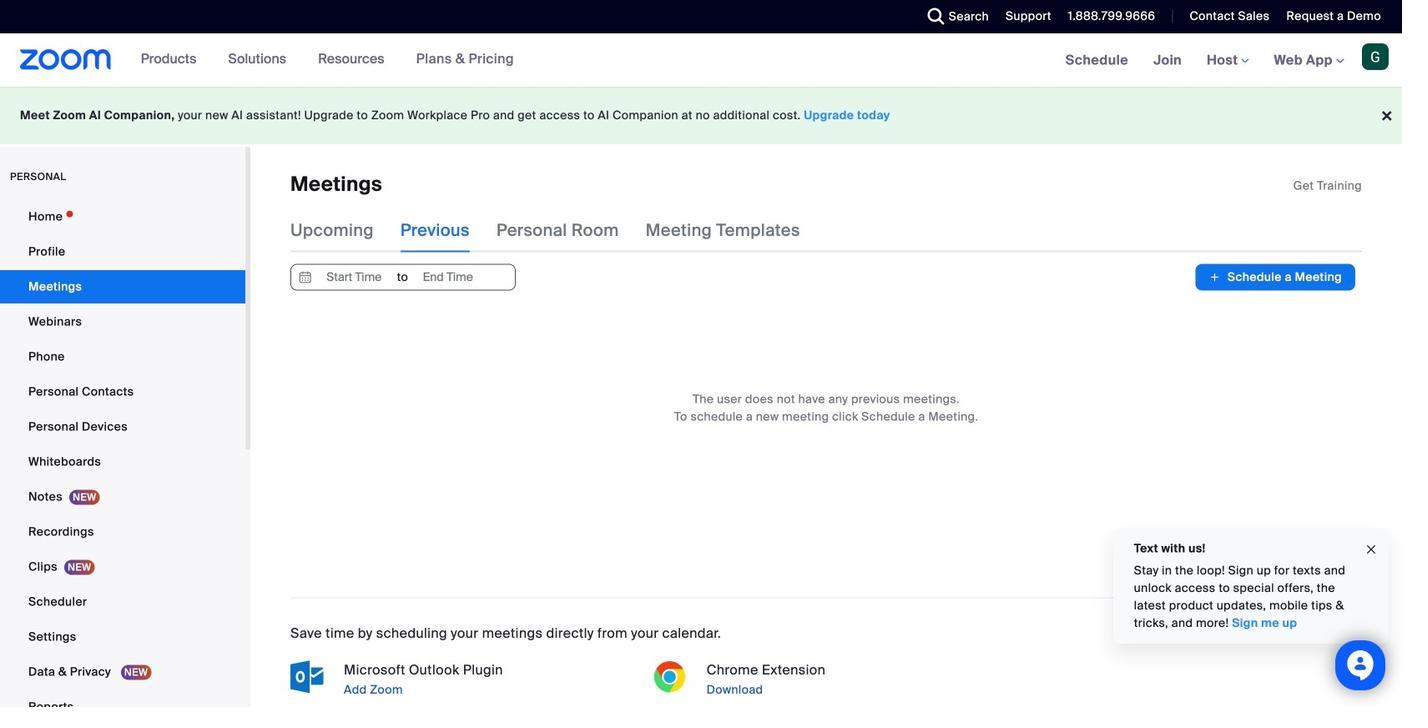 Task type: vqa. For each thing, say whether or not it's contained in the screenshot.
the product information navigation
yes



Task type: locate. For each thing, give the bounding box(es) containing it.
personal menu menu
[[0, 200, 245, 708]]

tabs of meeting tab list
[[290, 209, 827, 252]]

close image
[[1365, 541, 1378, 560]]

add image
[[1209, 269, 1221, 286]]

meetings navigation
[[1053, 33, 1402, 88]]

banner
[[0, 33, 1402, 88]]

application
[[1293, 178, 1362, 194]]

zoom logo image
[[20, 49, 112, 70]]

footer
[[0, 87, 1402, 144]]

Date Range Picker End field
[[409, 265, 487, 290]]



Task type: describe. For each thing, give the bounding box(es) containing it.
profile picture image
[[1362, 43, 1389, 70]]

date image
[[295, 265, 315, 290]]

Date Range Picker Start field
[[315, 265, 393, 290]]

product information navigation
[[128, 33, 527, 87]]



